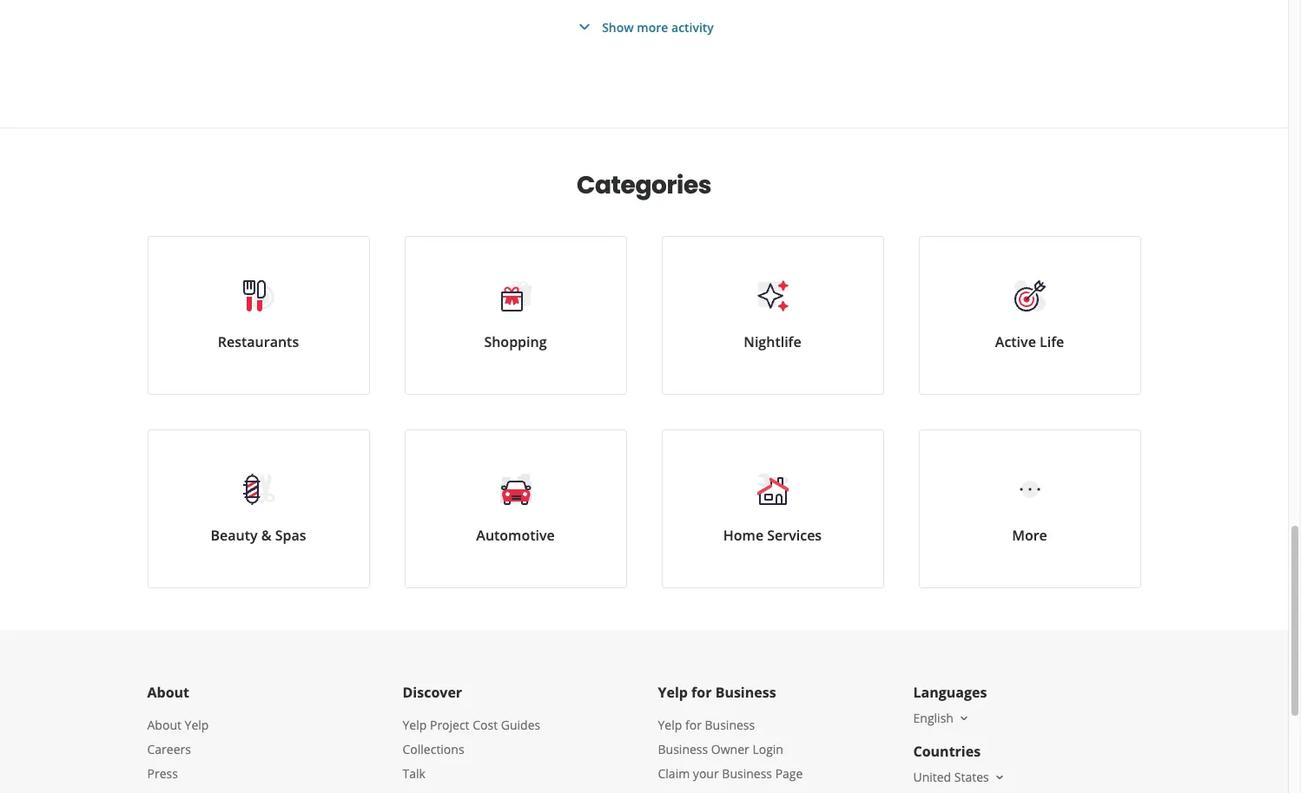 Task type: locate. For each thing, give the bounding box(es) containing it.
yelp inside about yelp careers press
[[185, 717, 209, 734]]

about yelp careers press
[[147, 717, 209, 783]]

nightlife link
[[661, 236, 884, 395]]

1 about from the top
[[147, 684, 189, 703]]

claim
[[658, 766, 690, 783]]

2 about from the top
[[147, 717, 181, 734]]

yelp for business business owner login claim your business page
[[658, 717, 803, 783]]

0 vertical spatial for
[[691, 684, 712, 703]]

business up the claim
[[658, 742, 708, 758]]

show more activity button
[[574, 17, 714, 37]]

cost
[[473, 717, 498, 734]]

more link
[[918, 430, 1141, 589]]

services
[[767, 526, 822, 545]]

talk link
[[403, 766, 426, 783]]

home
[[723, 526, 764, 545]]

yelp up the yelp for business link on the right of page
[[658, 684, 688, 703]]

discover
[[403, 684, 462, 703]]

claim your business page link
[[658, 766, 803, 783]]

yelp up the claim
[[658, 717, 682, 734]]

about inside about yelp careers press
[[147, 717, 181, 734]]

yelp
[[658, 684, 688, 703], [185, 717, 209, 734], [403, 717, 427, 734], [658, 717, 682, 734]]

business
[[715, 684, 776, 703], [705, 717, 755, 734], [658, 742, 708, 758], [722, 766, 772, 783]]

yelp inside yelp project cost guides collections talk
[[403, 717, 427, 734]]

for up business owner login link
[[685, 717, 702, 734]]

for for yelp for business business owner login claim your business page
[[685, 717, 702, 734]]

about up about yelp link
[[147, 684, 189, 703]]

about up the careers link
[[147, 717, 181, 734]]

more
[[1012, 526, 1047, 545]]

united states button
[[913, 770, 1006, 786]]

for for yelp for business
[[691, 684, 712, 703]]

yelp inside "yelp for business business owner login claim your business page"
[[658, 717, 682, 734]]

countries
[[913, 743, 981, 762]]

activity
[[671, 19, 714, 35]]

languages
[[913, 684, 987, 703]]

1 vertical spatial about
[[147, 717, 181, 734]]

16 chevron down v2 image
[[993, 771, 1006, 785]]

beauty
[[211, 526, 258, 545]]

press
[[147, 766, 178, 783]]

yelp up the careers link
[[185, 717, 209, 734]]

united states
[[913, 770, 989, 786]]

for up the yelp for business link on the right of page
[[691, 684, 712, 703]]

for
[[691, 684, 712, 703], [685, 717, 702, 734]]

about
[[147, 684, 189, 703], [147, 717, 181, 734]]

active life
[[995, 333, 1064, 352]]

yelp project cost guides collections talk
[[403, 717, 540, 783]]

owner
[[711, 742, 749, 758]]

collections
[[403, 742, 464, 758]]

for inside "yelp for business business owner login claim your business page"
[[685, 717, 702, 734]]

1 vertical spatial for
[[685, 717, 702, 734]]

yelp up collections
[[403, 717, 427, 734]]

restaurants
[[218, 333, 299, 352]]

about for about
[[147, 684, 189, 703]]

english
[[913, 710, 954, 727]]

16 chevron down v2 image
[[957, 712, 971, 726]]

category navigation section navigation
[[130, 129, 1158, 631]]

beauty & spas link
[[147, 430, 370, 589]]

careers link
[[147, 742, 191, 758]]

&
[[261, 526, 271, 545]]

project
[[430, 717, 470, 734]]

business owner login link
[[658, 742, 783, 758]]

business up the yelp for business link on the right of page
[[715, 684, 776, 703]]

press link
[[147, 766, 178, 783]]

0 vertical spatial about
[[147, 684, 189, 703]]

states
[[954, 770, 989, 786]]

shopping
[[484, 333, 547, 352]]



Task type: describe. For each thing, give the bounding box(es) containing it.
home services link
[[661, 430, 884, 589]]

business down the 'owner'
[[722, 766, 772, 783]]

yelp for business
[[658, 684, 776, 703]]

active
[[995, 333, 1036, 352]]

your
[[693, 766, 719, 783]]

24 chevron down v2 image
[[574, 17, 595, 37]]

about yelp link
[[147, 717, 209, 734]]

restaurants link
[[147, 236, 370, 395]]

automotive link
[[404, 430, 627, 589]]

business up the 'owner'
[[705, 717, 755, 734]]

about for about yelp careers press
[[147, 717, 181, 734]]

login
[[753, 742, 783, 758]]

nightlife
[[744, 333, 801, 352]]

talk
[[403, 766, 426, 783]]

show
[[602, 19, 634, 35]]

careers
[[147, 742, 191, 758]]

yelp for yelp for business
[[658, 684, 688, 703]]

life
[[1040, 333, 1064, 352]]

active life link
[[918, 236, 1141, 395]]

yelp project cost guides link
[[403, 717, 540, 734]]

categories
[[577, 168, 711, 202]]

united
[[913, 770, 951, 786]]

shopping link
[[404, 236, 627, 395]]

show more activity
[[602, 19, 714, 35]]

spas
[[275, 526, 306, 545]]

yelp for business link
[[658, 717, 755, 734]]

page
[[775, 766, 803, 783]]

yelp for yelp for business business owner login claim your business page
[[658, 717, 682, 734]]

yelp for yelp project cost guides collections talk
[[403, 717, 427, 734]]

collections link
[[403, 742, 464, 758]]

beauty & spas
[[211, 526, 306, 545]]

english button
[[913, 710, 971, 727]]

more
[[637, 19, 668, 35]]

guides
[[501, 717, 540, 734]]

home services
[[723, 526, 822, 545]]

automotive
[[476, 526, 555, 545]]



Task type: vqa. For each thing, say whether or not it's contained in the screenshot.


